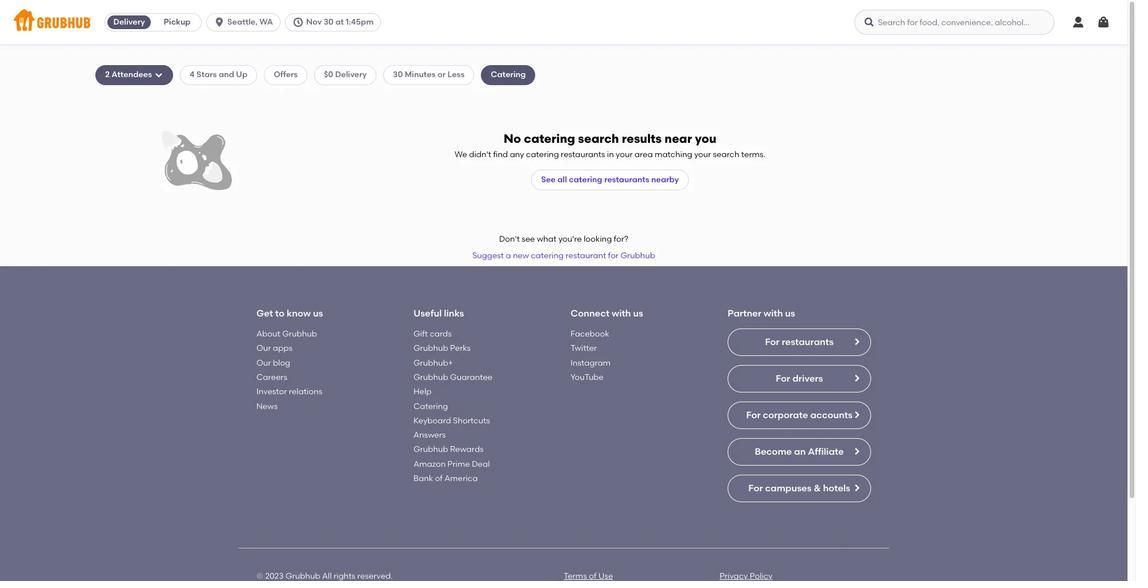 Task type: describe. For each thing, give the bounding box(es) containing it.
right image for for drivers
[[853, 374, 862, 383]]

get to know us
[[257, 308, 323, 319]]

restaurants inside see all catering restaurants nearby button
[[605, 175, 650, 184]]

offers
[[274, 70, 298, 80]]

help link
[[414, 387, 432, 397]]

twitter
[[571, 344, 597, 353]]

useful links
[[414, 308, 464, 319]]

seattle, wa button
[[206, 13, 285, 31]]

grubhub guarantee link
[[414, 373, 493, 382]]

restaurant
[[566, 251, 607, 260]]

area
[[635, 150, 653, 159]]

catering up any at the left of the page
[[524, 131, 576, 146]]

help
[[414, 387, 432, 397]]

4
[[190, 70, 195, 80]]

corporate
[[763, 410, 809, 421]]

$0
[[324, 70, 333, 80]]

up
[[236, 70, 248, 80]]

for
[[608, 251, 619, 260]]

become
[[755, 446, 792, 457]]

with for partner
[[764, 308, 783, 319]]

about
[[257, 329, 281, 339]]

0 horizontal spatial svg image
[[154, 71, 164, 80]]

1:45pm
[[346, 17, 374, 27]]

pickup button
[[153, 13, 201, 31]]

restaurants inside no catering search results near you we didn't find any catering restaurants in your area matching your search terms.
[[561, 150, 606, 159]]

america
[[445, 474, 478, 484]]

2
[[105, 70, 110, 80]]

main navigation navigation
[[0, 0, 1128, 45]]

with for connect
[[612, 308, 631, 319]]

see
[[541, 175, 556, 184]]

what
[[537, 234, 557, 244]]

suggest
[[473, 251, 504, 260]]

for?
[[614, 234, 629, 244]]

links
[[444, 308, 464, 319]]

become an affiliate
[[755, 446, 844, 457]]

any
[[510, 150, 525, 159]]

right image for for restaurants
[[853, 337, 862, 346]]

1 our from the top
[[257, 344, 271, 353]]

2 attendees
[[105, 70, 152, 80]]

nov 30 at 1:45pm button
[[285, 13, 386, 31]]

for for for drivers
[[776, 373, 791, 384]]

suggest a new catering restaurant for grubhub
[[473, 251, 656, 260]]

affiliate
[[808, 446, 844, 457]]

keyboard
[[414, 416, 451, 426]]

in
[[607, 150, 614, 159]]

bank
[[414, 474, 433, 484]]

answers
[[414, 430, 446, 440]]

blog
[[273, 358, 290, 368]]

1 us from the left
[[313, 308, 323, 319]]

gift
[[414, 329, 428, 339]]

terms.
[[742, 150, 766, 159]]

for campuses & hotels link
[[728, 475, 872, 502]]

we
[[455, 150, 467, 159]]

1 your from the left
[[616, 150, 633, 159]]

$0 delivery
[[324, 70, 367, 80]]

wa
[[260, 17, 273, 27]]

an
[[795, 446, 806, 457]]

right image for for corporate accounts
[[853, 410, 862, 420]]

see
[[522, 234, 535, 244]]

careers
[[257, 373, 288, 382]]

catering right all
[[569, 175, 603, 184]]

1 horizontal spatial search
[[713, 150, 740, 159]]

suggest a new catering restaurant for grubhub button
[[467, 246, 661, 266]]

us for connect with us
[[634, 308, 644, 319]]

catering right any at the left of the page
[[526, 150, 559, 159]]

about grubhub link
[[257, 329, 317, 339]]

all
[[558, 175, 567, 184]]

youtube
[[571, 373, 604, 382]]

partner
[[728, 308, 762, 319]]

useful
[[414, 308, 442, 319]]

catering down what
[[531, 251, 564, 260]]

deal
[[472, 459, 490, 469]]

for drivers
[[776, 373, 824, 384]]

30 minutes or less
[[393, 70, 465, 80]]

about grubhub our apps our blog careers investor relations news
[[257, 329, 323, 411]]

get
[[257, 308, 273, 319]]

&
[[814, 483, 821, 494]]

grubhub+ link
[[414, 358, 453, 368]]

facebook twitter instagram youtube
[[571, 329, 611, 382]]

or
[[438, 70, 446, 80]]

relations
[[289, 387, 323, 397]]

pickup
[[164, 17, 191, 27]]

amazon
[[414, 459, 446, 469]]

for corporate accounts
[[747, 410, 853, 421]]

2 our from the top
[[257, 358, 271, 368]]

30 inside no catering search results near you main content
[[393, 70, 403, 80]]

see all catering restaurants nearby button
[[532, 170, 689, 190]]

know
[[287, 308, 311, 319]]

grubhub down answers link
[[414, 445, 449, 455]]



Task type: vqa. For each thing, say whether or not it's contained in the screenshot.
America on the left of page
yes



Task type: locate. For each thing, give the bounding box(es) containing it.
0 horizontal spatial catering
[[414, 402, 448, 411]]

1 vertical spatial our
[[257, 358, 271, 368]]

delivery inside "button"
[[113, 17, 145, 27]]

catering
[[524, 131, 576, 146], [526, 150, 559, 159], [569, 175, 603, 184], [531, 251, 564, 260]]

news link
[[257, 402, 278, 411]]

for down the 'partner with us'
[[766, 337, 780, 348]]

catering inside gift cards grubhub perks grubhub+ grubhub guarantee help catering keyboard shortcuts answers grubhub rewards amazon prime deal bank of america
[[414, 402, 448, 411]]

0 vertical spatial our
[[257, 344, 271, 353]]

no catering search results near you we didn't find any catering restaurants in your area matching your search terms.
[[455, 131, 766, 159]]

grubhub+
[[414, 358, 453, 368]]

2 right image from the top
[[853, 447, 862, 456]]

right image inside for restaurants link
[[853, 337, 862, 346]]

with right connect
[[612, 308, 631, 319]]

our
[[257, 344, 271, 353], [257, 358, 271, 368]]

right image inside for corporate accounts link
[[853, 410, 862, 420]]

30
[[324, 17, 334, 27], [393, 70, 403, 80]]

facebook link
[[571, 329, 610, 339]]

delivery button
[[105, 13, 153, 31]]

search
[[578, 131, 619, 146], [713, 150, 740, 159]]

0 vertical spatial delivery
[[113, 17, 145, 27]]

apps
[[273, 344, 293, 353]]

restaurants
[[561, 150, 606, 159], [605, 175, 650, 184], [782, 337, 834, 348]]

1 horizontal spatial svg image
[[864, 17, 876, 28]]

1 horizontal spatial with
[[764, 308, 783, 319]]

and
[[219, 70, 234, 80]]

our down about
[[257, 344, 271, 353]]

1 vertical spatial right image
[[853, 447, 862, 456]]

delivery left pickup on the left top of page
[[113, 17, 145, 27]]

us right know
[[313, 308, 323, 319]]

our blog link
[[257, 358, 290, 368]]

nov
[[306, 17, 322, 27]]

1 horizontal spatial us
[[634, 308, 644, 319]]

minutes
[[405, 70, 436, 80]]

right image inside for drivers link
[[853, 374, 862, 383]]

delivery inside no catering search results near you main content
[[335, 70, 367, 80]]

0 vertical spatial catering
[[491, 70, 526, 80]]

for left "corporate"
[[747, 410, 761, 421]]

1 horizontal spatial catering
[[491, 70, 526, 80]]

didn't
[[469, 150, 492, 159]]

seattle, wa
[[228, 17, 273, 27]]

2 us from the left
[[634, 308, 644, 319]]

partner with us
[[728, 308, 796, 319]]

nearby
[[652, 175, 679, 184]]

1 horizontal spatial delivery
[[335, 70, 367, 80]]

2 vertical spatial restaurants
[[782, 337, 834, 348]]

svg image
[[1097, 15, 1111, 29], [864, 17, 876, 28], [154, 71, 164, 80]]

catering right the less
[[491, 70, 526, 80]]

instagram link
[[571, 358, 611, 368]]

30 inside button
[[324, 17, 334, 27]]

1 vertical spatial delivery
[[335, 70, 367, 80]]

for drivers link
[[728, 365, 872, 393]]

0 horizontal spatial us
[[313, 308, 323, 319]]

us right connect
[[634, 308, 644, 319]]

svg image inside nov 30 at 1:45pm button
[[293, 17, 304, 28]]

0 horizontal spatial 30
[[324, 17, 334, 27]]

grubhub down grubhub+ link
[[414, 373, 449, 382]]

hotels
[[824, 483, 851, 494]]

see all catering restaurants nearby
[[541, 175, 679, 184]]

right image
[[853, 337, 862, 346], [853, 410, 862, 420], [853, 484, 862, 493]]

catering up keyboard
[[414, 402, 448, 411]]

2 horizontal spatial us
[[786, 308, 796, 319]]

matching
[[655, 150, 693, 159]]

right image inside the become an affiliate link
[[853, 447, 862, 456]]

2 horizontal spatial svg image
[[1072, 15, 1086, 29]]

keyboard shortcuts link
[[414, 416, 490, 426]]

1 right image from the top
[[853, 337, 862, 346]]

2 horizontal spatial svg image
[[1097, 15, 1111, 29]]

1 vertical spatial restaurants
[[605, 175, 650, 184]]

0 vertical spatial restaurants
[[561, 150, 606, 159]]

our up careers
[[257, 358, 271, 368]]

0 vertical spatial right image
[[853, 337, 862, 346]]

2 right image from the top
[[853, 410, 862, 420]]

0 vertical spatial 30
[[324, 17, 334, 27]]

1 horizontal spatial svg image
[[293, 17, 304, 28]]

1 with from the left
[[612, 308, 631, 319]]

for restaurants link
[[728, 329, 872, 356]]

search down "you"
[[713, 150, 740, 159]]

1 vertical spatial right image
[[853, 410, 862, 420]]

0 horizontal spatial with
[[612, 308, 631, 319]]

become an affiliate link
[[728, 438, 872, 466]]

facebook
[[571, 329, 610, 339]]

restaurants inside for restaurants link
[[782, 337, 834, 348]]

1 vertical spatial 30
[[393, 70, 403, 80]]

30 left minutes
[[393, 70, 403, 80]]

1 right image from the top
[[853, 374, 862, 383]]

30 left at
[[324, 17, 334, 27]]

grubhub rewards link
[[414, 445, 484, 455]]

0 horizontal spatial delivery
[[113, 17, 145, 27]]

for for for campuses & hotels
[[749, 483, 763, 494]]

for for for corporate accounts
[[747, 410, 761, 421]]

catering link
[[414, 402, 448, 411]]

attendees
[[112, 70, 152, 80]]

delivery right the $0
[[335, 70, 367, 80]]

right image for become an affiliate
[[853, 447, 862, 456]]

gift cards link
[[414, 329, 452, 339]]

grubhub down know
[[282, 329, 317, 339]]

us
[[313, 308, 323, 319], [634, 308, 644, 319], [786, 308, 796, 319]]

for left drivers
[[776, 373, 791, 384]]

news
[[257, 402, 278, 411]]

for campuses & hotels
[[749, 483, 851, 494]]

you're
[[559, 234, 582, 244]]

0 horizontal spatial svg image
[[214, 17, 225, 28]]

grubhub inside about grubhub our apps our blog careers investor relations news
[[282, 329, 317, 339]]

0 vertical spatial search
[[578, 131, 619, 146]]

svg image inside the seattle, wa button
[[214, 17, 225, 28]]

for for for restaurants
[[766, 337, 780, 348]]

results
[[622, 131, 662, 146]]

investor relations link
[[257, 387, 323, 397]]

us up for restaurants
[[786, 308, 796, 319]]

for left "campuses" on the bottom right of page
[[749, 483, 763, 494]]

restaurants down in
[[605, 175, 650, 184]]

answers link
[[414, 430, 446, 440]]

1 horizontal spatial 30
[[393, 70, 403, 80]]

grubhub down for?
[[621, 251, 656, 260]]

0 horizontal spatial your
[[616, 150, 633, 159]]

restaurants up drivers
[[782, 337, 834, 348]]

0 horizontal spatial search
[[578, 131, 619, 146]]

to
[[275, 308, 285, 319]]

grubhub perks link
[[414, 344, 471, 353]]

grubhub inside button
[[621, 251, 656, 260]]

1 vertical spatial catering
[[414, 402, 448, 411]]

search up in
[[578, 131, 619, 146]]

1 horizontal spatial your
[[695, 150, 712, 159]]

accounts
[[811, 410, 853, 421]]

our apps link
[[257, 344, 293, 353]]

1 vertical spatial search
[[713, 150, 740, 159]]

no
[[504, 131, 521, 146]]

for corporate accounts link
[[728, 402, 872, 429]]

0 vertical spatial right image
[[853, 374, 862, 383]]

right image up the accounts
[[853, 374, 862, 383]]

3 us from the left
[[786, 308, 796, 319]]

don't
[[499, 234, 520, 244]]

2 with from the left
[[764, 308, 783, 319]]

grubhub down gift cards link
[[414, 344, 449, 353]]

restaurants left in
[[561, 150, 606, 159]]

connect with us
[[571, 308, 644, 319]]

find
[[493, 150, 508, 159]]

svg image for nov 30 at 1:45pm
[[293, 17, 304, 28]]

with right partner
[[764, 308, 783, 319]]

2 vertical spatial right image
[[853, 484, 862, 493]]

2 your from the left
[[695, 150, 712, 159]]

4 stars and up
[[190, 70, 248, 80]]

near
[[665, 131, 693, 146]]

us for partner with us
[[786, 308, 796, 319]]

right image
[[853, 374, 862, 383], [853, 447, 862, 456]]

right image for for campuses & hotels
[[853, 484, 862, 493]]

you
[[695, 131, 717, 146]]

prime
[[448, 459, 470, 469]]

guarantee
[[450, 373, 493, 382]]

svg image
[[1072, 15, 1086, 29], [214, 17, 225, 28], [293, 17, 304, 28]]

stars
[[197, 70, 217, 80]]

a
[[506, 251, 511, 260]]

don't see what you're looking for?
[[499, 234, 629, 244]]

right image right affiliate
[[853, 447, 862, 456]]

amazon prime deal link
[[414, 459, 490, 469]]

right image inside for campuses & hotels link
[[853, 484, 862, 493]]

looking
[[584, 234, 612, 244]]

shortcuts
[[453, 416, 490, 426]]

rewards
[[450, 445, 484, 455]]

youtube link
[[571, 373, 604, 382]]

your down "you"
[[695, 150, 712, 159]]

3 right image from the top
[[853, 484, 862, 493]]

drivers
[[793, 373, 824, 384]]

no catering search results near you main content
[[0, 45, 1128, 581]]

your right in
[[616, 150, 633, 159]]

careers link
[[257, 373, 288, 382]]

Search for food, convenience, alcohol... search field
[[855, 10, 1055, 35]]

svg image for seattle, wa
[[214, 17, 225, 28]]

bank of america link
[[414, 474, 478, 484]]



